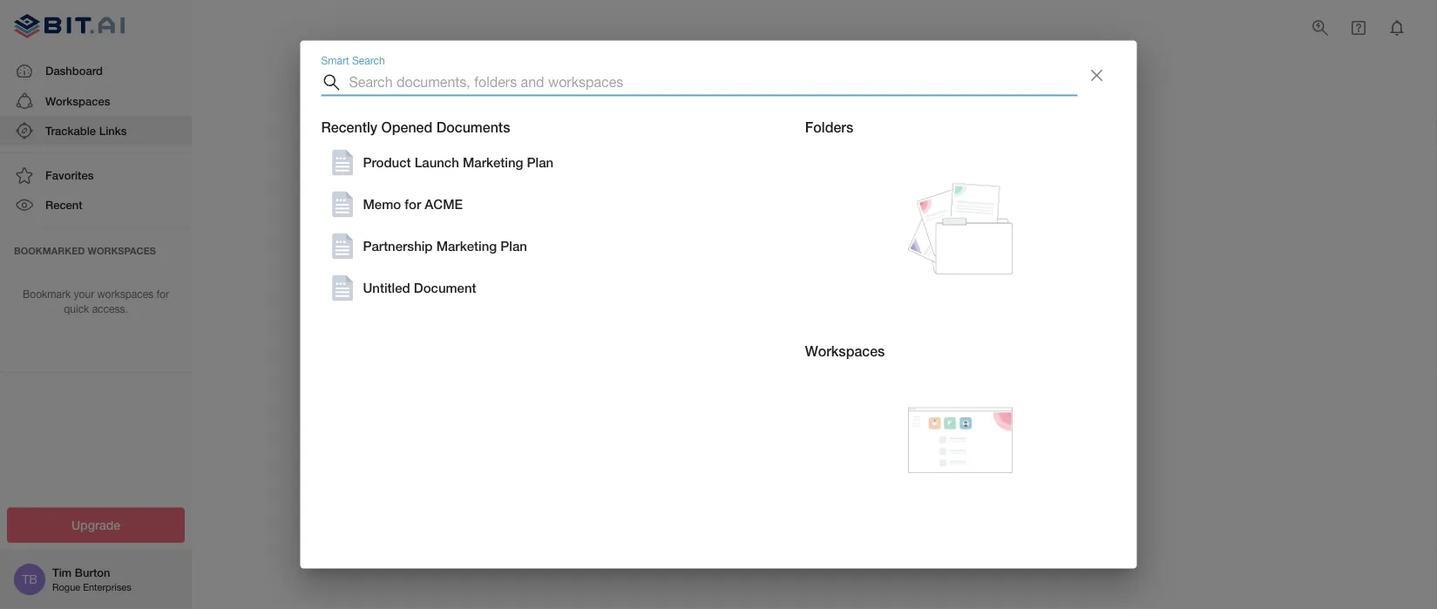 Task type: locate. For each thing, give the bounding box(es) containing it.
your
[[74, 288, 94, 300], [629, 334, 656, 350], [1032, 334, 1059, 350]]

upgrade your account to the business plan for as low as $15/mo to track your shared bit documents.
[[570, 334, 1059, 370]]

upgrade up burton
[[71, 518, 120, 533]]

1 vertical spatial upgrade
[[71, 518, 120, 533]]

tim
[[52, 566, 72, 579]]

links
[[99, 124, 127, 137]]

upgrade for upgrade your account to the business plan for as low as $15/mo to track your shared bit documents.
[[570, 334, 625, 350]]

2 horizontal spatial your
[[1032, 334, 1059, 350]]

workspaces inside button
[[45, 94, 110, 107]]

your for account
[[629, 334, 656, 350]]

account
[[660, 334, 710, 350]]

access.
[[92, 303, 128, 315]]

0 horizontal spatial your
[[74, 288, 94, 300]]

0 vertical spatial workspaces
[[45, 94, 110, 107]]

1 horizontal spatial your
[[629, 334, 656, 350]]

recent button
[[0, 190, 192, 220]]

0 horizontal spatial workspaces
[[45, 94, 110, 107]]

2 vertical spatial for
[[846, 334, 862, 350]]

search
[[352, 55, 385, 67]]

to left track
[[980, 334, 993, 350]]

1 as from the left
[[866, 334, 881, 350]]

tim burton rogue enterprises
[[52, 566, 131, 593]]

0 vertical spatial for
[[405, 197, 421, 212]]

upgrade for upgrade
[[71, 518, 120, 533]]

1 horizontal spatial for
[[405, 197, 421, 212]]

0 horizontal spatial upgrade
[[71, 518, 120, 533]]

0 horizontal spatial as
[[866, 334, 881, 350]]

plan
[[527, 155, 554, 170], [501, 238, 527, 254], [814, 334, 842, 350]]

1 vertical spatial workspaces
[[805, 343, 885, 359]]

upgrade inside upgrade your account to the business plan for as low as $15/mo to track your shared bit documents.
[[570, 334, 625, 350]]

upgrade button
[[7, 508, 185, 543]]

for left acme
[[405, 197, 421, 212]]

business
[[754, 334, 810, 350]]

1 horizontal spatial upgrade
[[570, 334, 625, 350]]

the
[[730, 334, 750, 350]]

for right workspaces
[[156, 288, 169, 300]]

bit
[[751, 354, 768, 370]]

1 horizontal spatial to
[[980, 334, 993, 350]]

shared
[[705, 354, 747, 370]]

enterprises
[[83, 582, 131, 593]]

burton
[[75, 566, 110, 579]]

memo for acme
[[363, 197, 463, 212]]

dialog
[[300, 41, 1137, 569]]

for up learn
[[846, 334, 862, 350]]

folders
[[805, 119, 854, 135]]

upgrade down 'untitled document' link
[[570, 334, 625, 350]]

2 to from the left
[[980, 334, 993, 350]]

$15/mo
[[928, 334, 976, 350]]

plan up memo for acme 'link'
[[527, 155, 554, 170]]

trackable
[[45, 124, 96, 137]]

plan up documents. at the bottom right of the page
[[814, 334, 842, 350]]

opened
[[381, 119, 433, 135]]

upgrade
[[570, 334, 625, 350], [71, 518, 120, 533]]

your right track
[[1032, 334, 1059, 350]]

1 vertical spatial for
[[156, 288, 169, 300]]

smart
[[321, 55, 349, 67]]

marketing
[[463, 155, 523, 170], [436, 238, 497, 254]]

upgrade inside button
[[71, 518, 120, 533]]

marketing up document
[[436, 238, 497, 254]]

as up learn
[[866, 334, 881, 350]]

plan up 'untitled document' link
[[501, 238, 527, 254]]

product launch marketing plan
[[363, 155, 554, 170]]

product
[[363, 155, 411, 170]]

your inside bookmark your workspaces for quick access.
[[74, 288, 94, 300]]

acme
[[425, 197, 463, 212]]

bookmarked workspaces
[[14, 245, 156, 256]]

recently
[[321, 119, 378, 135]]

1 horizontal spatial as
[[910, 334, 925, 350]]

marketing down documents
[[463, 155, 523, 170]]

2 horizontal spatial for
[[846, 334, 862, 350]]

to
[[714, 334, 726, 350], [980, 334, 993, 350]]

as
[[866, 334, 881, 350], [910, 334, 925, 350]]

0 horizontal spatial for
[[156, 288, 169, 300]]

0 horizontal spatial to
[[714, 334, 726, 350]]

0 vertical spatial marketing
[[463, 155, 523, 170]]

bookmarked
[[14, 245, 85, 256]]

tb
[[22, 572, 37, 587]]

1 vertical spatial marketing
[[436, 238, 497, 254]]

2 vertical spatial plan
[[814, 334, 842, 350]]

dialog containing recently opened documents
[[300, 41, 1137, 569]]

for
[[405, 197, 421, 212], [156, 288, 169, 300], [846, 334, 862, 350]]

favorites
[[45, 168, 94, 182]]

untitled
[[363, 280, 410, 296]]

learn more. link
[[850, 354, 925, 370]]

to left the the
[[714, 334, 726, 350]]

untitled document
[[363, 280, 476, 296]]

your up the 'quick' on the left
[[74, 288, 94, 300]]

0 vertical spatial upgrade
[[570, 334, 625, 350]]

as right low
[[910, 334, 925, 350]]

your left 'account'
[[629, 334, 656, 350]]

for inside 'link'
[[405, 197, 421, 212]]

0 vertical spatial plan
[[527, 155, 554, 170]]

recent
[[45, 198, 82, 212]]

workspaces
[[45, 94, 110, 107], [805, 343, 885, 359]]



Task type: describe. For each thing, give the bounding box(es) containing it.
plan inside upgrade your account to the business plan for as low as $15/mo to track your shared bit documents.
[[814, 334, 842, 350]]

1 horizontal spatial workspaces
[[805, 343, 885, 359]]

learn
[[850, 354, 885, 370]]

more.
[[889, 354, 925, 370]]

workspaces
[[97, 288, 154, 300]]

2 as from the left
[[910, 334, 925, 350]]

partnership marketing plan
[[363, 238, 527, 254]]

untitled document link
[[328, 274, 764, 302]]

trackable links
[[45, 124, 127, 137]]

launch
[[415, 155, 459, 170]]

documents.
[[772, 354, 846, 370]]

workspaces
[[88, 245, 156, 256]]

partnership
[[363, 238, 433, 254]]

learn more.
[[850, 354, 925, 370]]

for inside bookmark your workspaces for quick access.
[[156, 288, 169, 300]]

memo for acme link
[[328, 190, 764, 218]]

dashboard button
[[0, 56, 192, 86]]

1 to from the left
[[714, 334, 726, 350]]

recently opened documents
[[321, 119, 510, 135]]

documents
[[436, 119, 510, 135]]

Search documents, folders and workspaces text field
[[349, 68, 1078, 96]]

1 vertical spatial plan
[[501, 238, 527, 254]]

bookmark your workspaces for quick access.
[[23, 288, 169, 315]]

trackable links button
[[0, 116, 192, 146]]

your for workspaces
[[74, 288, 94, 300]]

quick
[[64, 303, 89, 315]]

for inside upgrade your account to the business plan for as low as $15/mo to track your shared bit documents.
[[846, 334, 862, 350]]

low
[[885, 334, 906, 350]]

smart search
[[321, 55, 385, 67]]

track
[[996, 334, 1028, 350]]

workspaces button
[[0, 86, 192, 116]]

document
[[414, 280, 476, 296]]

memo
[[363, 197, 401, 212]]

product launch marketing plan link
[[328, 149, 764, 177]]

bookmark
[[23, 288, 71, 300]]

partnership marketing plan link
[[328, 232, 764, 260]]

dashboard
[[45, 64, 103, 78]]

rogue
[[52, 582, 80, 593]]

favorites button
[[0, 161, 192, 190]]



Task type: vqa. For each thing, say whether or not it's contained in the screenshot.
help IMAGE
no



